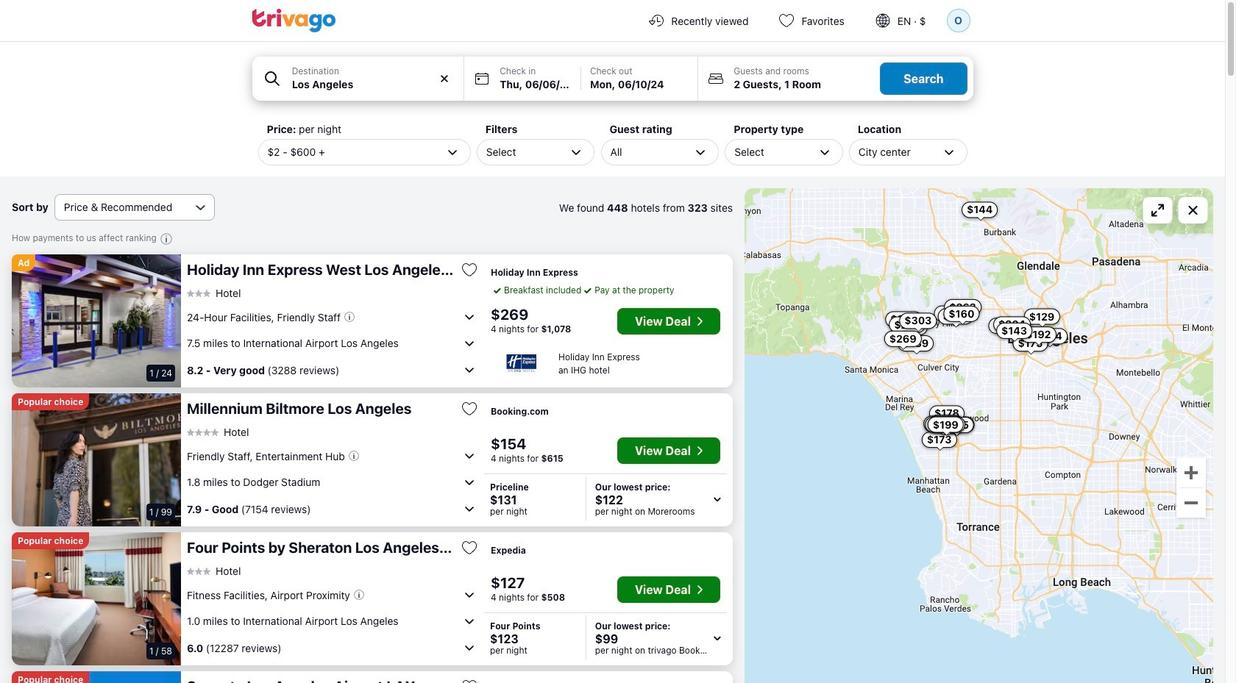 Task type: locate. For each thing, give the bounding box(es) containing it.
map region
[[745, 188, 1214, 684]]

holiday inn express image
[[491, 353, 553, 374]]

clear image
[[438, 72, 451, 85]]

trivago logo image
[[252, 9, 336, 32]]

millennium biltmore los angeles, (los angeles, usa) image
[[12, 394, 181, 527]]

None field
[[252, 57, 464, 101]]

sonesta los angeles airport lax, (los angeles, usa) image
[[12, 672, 181, 684]]



Task type: vqa. For each thing, say whether or not it's contained in the screenshot.
type
no



Task type: describe. For each thing, give the bounding box(es) containing it.
Where to? search field
[[292, 77, 455, 92]]

holiday inn express west los angeles, an ihg hotel, (los angeles, usa) image
[[12, 255, 181, 388]]

four points by sheraton los angeles international airport, (los angeles, usa) image
[[12, 533, 181, 666]]



